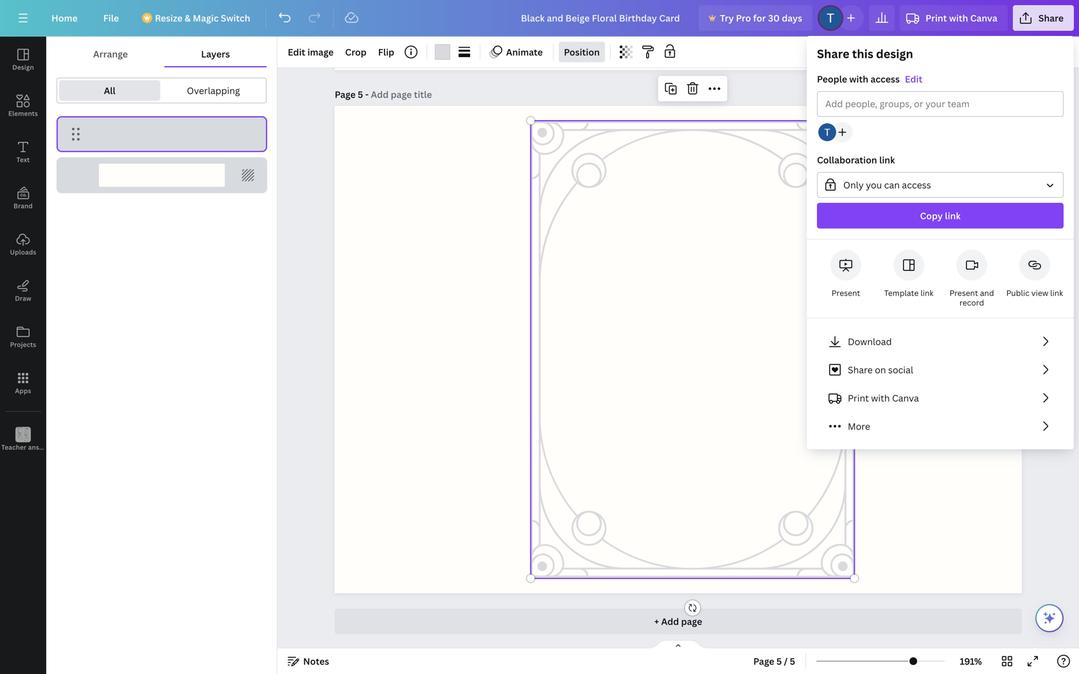 Task type: describe. For each thing, give the bounding box(es) containing it.
elements
[[8, 109, 38, 118]]

on
[[875, 364, 886, 376]]

for
[[753, 12, 766, 24]]

share for share on social
[[848, 364, 873, 376]]

uploads button
[[0, 222, 46, 268]]

you
[[866, 179, 882, 191]]

social
[[888, 364, 913, 376]]

home
[[51, 12, 78, 24]]

position button
[[559, 42, 605, 62]]

public view link
[[1006, 288, 1063, 298]]

edit inside share this design group
[[905, 73, 923, 85]]

copy link
[[920, 210, 961, 222]]

template link
[[884, 288, 934, 298]]

print inside dropdown button
[[926, 12, 947, 24]]

show pages image
[[647, 640, 709, 650]]

+
[[654, 616, 659, 628]]

print with canva inside dropdown button
[[926, 12, 997, 24]]

projects
[[10, 340, 36, 349]]

side panel tab list
[[0, 37, 67, 463]]

teacher
[[1, 443, 26, 452]]

animate button
[[486, 42, 548, 62]]

home link
[[41, 5, 88, 31]]

share for share this design
[[817, 46, 849, 62]]

print inside button
[[848, 392, 869, 404]]

design
[[12, 63, 34, 72]]

more
[[848, 420, 870, 433]]

with inside print with canva button
[[871, 392, 890, 404]]

present for present
[[832, 288, 860, 298]]

view
[[1031, 288, 1048, 298]]

edit image button
[[283, 42, 339, 62]]

all
[[104, 84, 115, 97]]

elements button
[[0, 83, 46, 129]]

main menu bar
[[0, 0, 1079, 37]]

Overlapping button
[[163, 80, 264, 101]]

page 5 / 5 button
[[748, 651, 800, 672]]

share on social
[[848, 364, 913, 376]]

resize & magic switch button
[[134, 5, 261, 31]]

present for present and record
[[950, 288, 978, 298]]

draw
[[15, 294, 31, 303]]

page for page 5 -
[[335, 88, 356, 101]]

link for template link
[[921, 288, 934, 298]]

with inside share this design group
[[849, 73, 868, 85]]

add
[[661, 616, 679, 628]]

5 for -
[[358, 88, 363, 101]]

more button
[[817, 414, 1064, 439]]

apps
[[15, 387, 31, 395]]

people
[[817, 73, 847, 85]]

file
[[103, 12, 119, 24]]

canva inside dropdown button
[[970, 12, 997, 24]]

this
[[852, 46, 873, 62]]

download button
[[817, 329, 1064, 355]]

share this design
[[817, 46, 913, 62]]

Page title text field
[[371, 88, 433, 101]]

arrange button
[[57, 42, 164, 66]]

link right view
[[1050, 288, 1063, 298]]

switch
[[221, 12, 250, 24]]

file button
[[93, 5, 129, 31]]

191% button
[[950, 651, 992, 672]]

page for page 5 / 5
[[753, 655, 774, 668]]

Only you can access button
[[817, 172, 1064, 198]]

pro
[[736, 12, 751, 24]]

print with canva button
[[900, 5, 1008, 31]]

magic
[[193, 12, 219, 24]]

layers button
[[164, 42, 267, 66]]

and
[[980, 288, 994, 298]]

design button
[[0, 37, 46, 83]]

people with access edit
[[817, 73, 923, 85]]

list containing download
[[817, 329, 1064, 439]]

collaboration link
[[817, 154, 895, 166]]

present and record
[[950, 288, 994, 308]]

Add people, groups, or your team text field
[[825, 92, 1055, 116]]

print with canva button
[[817, 385, 1064, 411]]

uploads
[[10, 248, 36, 257]]

days
[[782, 12, 802, 24]]

text
[[16, 155, 30, 164]]

flip
[[378, 46, 394, 58]]

projects button
[[0, 314, 46, 360]]

share on social button
[[817, 357, 1064, 383]]

#dad9dd image
[[435, 44, 450, 60]]

Design title text field
[[511, 5, 694, 31]]

crop
[[345, 46, 367, 58]]

design
[[876, 46, 913, 62]]



Task type: locate. For each thing, give the bounding box(es) containing it.
access
[[871, 73, 900, 85], [902, 179, 931, 191]]

access right can
[[902, 179, 931, 191]]

-
[[365, 88, 369, 101]]

1 vertical spatial share
[[817, 46, 849, 62]]

1 horizontal spatial canva
[[970, 12, 997, 24]]

copy
[[920, 210, 943, 222]]

brand
[[14, 202, 33, 210]]

present up download
[[832, 288, 860, 298]]

canva
[[970, 12, 997, 24], [892, 392, 919, 404]]

animate
[[506, 46, 543, 58]]

0 horizontal spatial present
[[832, 288, 860, 298]]

0 horizontal spatial access
[[871, 73, 900, 85]]

#dad9dd image
[[435, 44, 450, 60]]

record
[[959, 297, 984, 308]]

1 vertical spatial access
[[902, 179, 931, 191]]

collaboration
[[817, 154, 877, 166]]

link up 'only you can access'
[[879, 154, 895, 166]]

0 vertical spatial canva
[[970, 12, 997, 24]]

link for copy link
[[945, 210, 961, 222]]

canva down 'social'
[[892, 392, 919, 404]]

arrange
[[93, 48, 128, 60]]

0 vertical spatial share
[[1039, 12, 1064, 24]]

0 vertical spatial print
[[926, 12, 947, 24]]

try pro for 30 days
[[720, 12, 802, 24]]

edit left the "image"
[[288, 46, 305, 58]]

download
[[848, 336, 892, 348]]

canva assistant image
[[1042, 611, 1057, 626]]

0 horizontal spatial edit
[[288, 46, 305, 58]]

page left -
[[335, 88, 356, 101]]

5 right "/"
[[790, 655, 795, 668]]

resize & magic switch
[[155, 12, 250, 24]]

share button
[[1013, 5, 1074, 31]]

1 horizontal spatial print with canva
[[926, 12, 997, 24]]

0 vertical spatial page
[[335, 88, 356, 101]]

list
[[817, 329, 1064, 439]]

0 vertical spatial with
[[949, 12, 968, 24]]

public
[[1006, 288, 1030, 298]]

page inside button
[[753, 655, 774, 668]]

5
[[358, 88, 363, 101], [776, 655, 782, 668], [790, 655, 795, 668]]

1 present from the left
[[832, 288, 860, 298]]

5 left "/"
[[776, 655, 782, 668]]

draw button
[[0, 268, 46, 314]]

2 vertical spatial with
[[871, 392, 890, 404]]

1 vertical spatial page
[[753, 655, 774, 668]]

&
[[185, 12, 191, 24]]

+ add page
[[654, 616, 702, 628]]

share inside group
[[817, 46, 849, 62]]

resize
[[155, 12, 183, 24]]

1 horizontal spatial 5
[[776, 655, 782, 668]]

try pro for 30 days button
[[699, 5, 813, 31]]

link right the copy on the top
[[945, 210, 961, 222]]

0 horizontal spatial print with canva
[[848, 392, 919, 404]]

edit image
[[288, 46, 334, 58]]

1 horizontal spatial page
[[753, 655, 774, 668]]

share this design group
[[807, 46, 1074, 240]]

try
[[720, 12, 734, 24]]

1 horizontal spatial present
[[950, 288, 978, 298]]

0 horizontal spatial canva
[[892, 392, 919, 404]]

share for share
[[1039, 12, 1064, 24]]

with
[[949, 12, 968, 24], [849, 73, 868, 85], [871, 392, 890, 404]]

0 horizontal spatial print
[[848, 392, 869, 404]]

edit
[[288, 46, 305, 58], [905, 73, 923, 85]]

2 present from the left
[[950, 288, 978, 298]]

access inside "button"
[[902, 179, 931, 191]]

share inside dropdown button
[[1039, 12, 1064, 24]]

page
[[335, 88, 356, 101], [753, 655, 774, 668]]

1 horizontal spatial print
[[926, 12, 947, 24]]

2 vertical spatial share
[[848, 364, 873, 376]]

print
[[926, 12, 947, 24], [848, 392, 869, 404]]

page left "/"
[[753, 655, 774, 668]]

1 horizontal spatial access
[[902, 179, 931, 191]]

with inside print with canva dropdown button
[[949, 12, 968, 24]]

1 vertical spatial canva
[[892, 392, 919, 404]]

access down design
[[871, 73, 900, 85]]

present inside present and record
[[950, 288, 978, 298]]

canva inside button
[[892, 392, 919, 404]]

edit down design
[[905, 73, 923, 85]]

edit button
[[905, 72, 923, 86]]

0 horizontal spatial 5
[[358, 88, 363, 101]]

text button
[[0, 129, 46, 175]]

1 vertical spatial edit
[[905, 73, 923, 85]]

notes button
[[283, 651, 334, 672]]

link inside button
[[945, 210, 961, 222]]

brand button
[[0, 175, 46, 222]]

/
[[784, 655, 788, 668]]

link for collaboration link
[[879, 154, 895, 166]]

191%
[[960, 655, 982, 668]]

1 vertical spatial with
[[849, 73, 868, 85]]

apps button
[[0, 360, 46, 407]]

share
[[1039, 12, 1064, 24], [817, 46, 849, 62], [848, 364, 873, 376]]

share inside button
[[848, 364, 873, 376]]

layers
[[201, 48, 230, 60]]

keys
[[52, 443, 67, 452]]

2 horizontal spatial with
[[949, 12, 968, 24]]

1 horizontal spatial edit
[[905, 73, 923, 85]]

5 for /
[[776, 655, 782, 668]]

5 left -
[[358, 88, 363, 101]]

position
[[564, 46, 600, 58]]

0 vertical spatial access
[[871, 73, 900, 85]]

All button
[[59, 80, 160, 101]]

notes
[[303, 655, 329, 668]]

answer
[[28, 443, 51, 452]]

0 vertical spatial edit
[[288, 46, 305, 58]]

present
[[832, 288, 860, 298], [950, 288, 978, 298]]

template
[[884, 288, 919, 298]]

only you can access
[[843, 179, 931, 191]]

link right "template"
[[921, 288, 934, 298]]

0 horizontal spatial with
[[849, 73, 868, 85]]

1 horizontal spatial with
[[871, 392, 890, 404]]

teacher answer keys
[[1, 443, 67, 452]]

+ add page button
[[335, 609, 1022, 635]]

present left and
[[950, 288, 978, 298]]

0 vertical spatial print with canva
[[926, 12, 997, 24]]

canva left share dropdown button
[[970, 12, 997, 24]]

30
[[768, 12, 780, 24]]

page
[[681, 616, 702, 628]]

page 5 -
[[335, 88, 371, 101]]

1 vertical spatial print
[[848, 392, 869, 404]]

0 horizontal spatial page
[[335, 88, 356, 101]]

;
[[22, 444, 24, 452]]

print with canva inside button
[[848, 392, 919, 404]]

1 vertical spatial print with canva
[[848, 392, 919, 404]]

2 horizontal spatial 5
[[790, 655, 795, 668]]

flip button
[[373, 42, 399, 62]]

copy link button
[[817, 203, 1064, 229]]

edit inside dropdown button
[[288, 46, 305, 58]]

page 5 / 5
[[753, 655, 795, 668]]

print with canva
[[926, 12, 997, 24], [848, 392, 919, 404]]

image
[[307, 46, 334, 58]]

crop button
[[340, 42, 372, 62]]

only
[[843, 179, 864, 191]]

can
[[884, 179, 900, 191]]



Task type: vqa. For each thing, say whether or not it's contained in the screenshot.
left 'Present'
yes



